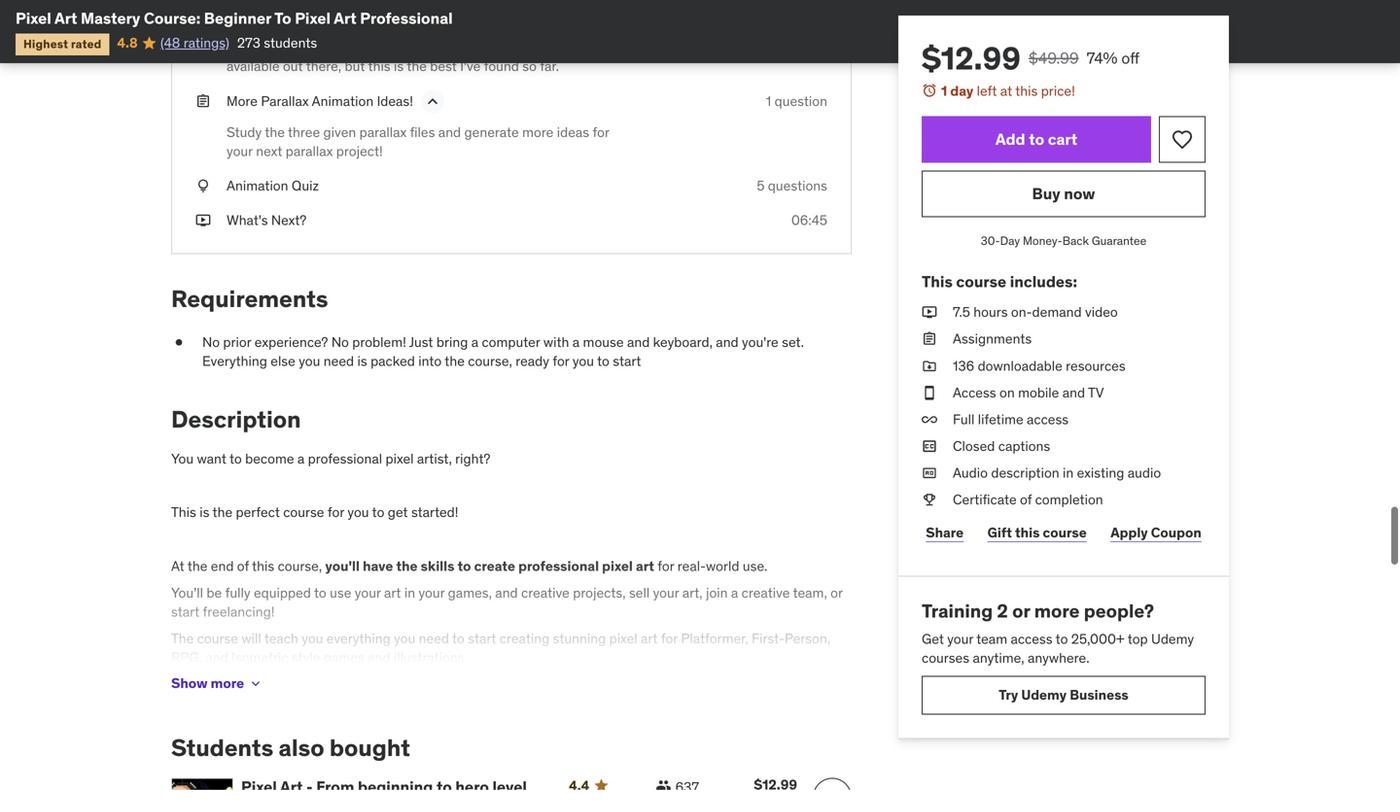 Task type: describe. For each thing, give the bounding box(es) containing it.
world
[[706, 558, 740, 575]]

the right have
[[396, 558, 418, 575]]

students
[[264, 34, 317, 51]]

and inside study the three given parallax files and generate more ideas for your next parallax project!
[[439, 123, 461, 141]]

i've
[[460, 58, 481, 75]]

2 creative from the left
[[742, 585, 790, 602]]

for inside no prior experience? no problem! just bring a computer with a mouse and keyboard, and you're set. everything else you need is packed into the course, ready for you to start
[[553, 353, 570, 370]]

gift
[[988, 524, 1013, 542]]

0 vertical spatial access
[[1027, 411, 1069, 429]]

2
[[998, 600, 1009, 623]]

mastery
[[81, 8, 140, 28]]

you up style at the left of page
[[302, 631, 323, 648]]

udemy inside training 2 or more people? get your team access to 25,000+ top udemy courses anytime, anywhere.
[[1152, 631, 1195, 649]]

on-
[[1012, 304, 1033, 321]]

you up illustrations.
[[394, 631, 416, 648]]

0 horizontal spatial udemy
[[1022, 687, 1067, 704]]

anytime,
[[973, 650, 1025, 668]]

4.8
[[117, 34, 138, 51]]

ideas
[[557, 123, 590, 141]]

a right bring
[[472, 334, 479, 351]]

this right gift
[[1016, 524, 1040, 542]]

1 vertical spatial get
[[388, 504, 408, 522]]

hours
[[974, 304, 1008, 321]]

this for the
[[171, 504, 196, 522]]

everything
[[327, 631, 391, 648]]

273 students
[[237, 34, 317, 51]]

(48 ratings)
[[160, 34, 229, 51]]

end
[[211, 558, 234, 575]]

rated
[[71, 36, 102, 51]]

given
[[324, 123, 356, 141]]

your inside study the three given parallax files and generate more ideas for your next parallax project!
[[227, 142, 253, 160]]

few
[[463, 39, 485, 56]]

so
[[523, 58, 537, 75]]

best
[[430, 58, 457, 75]]

games
[[324, 650, 365, 667]]

the right at on the bottom left
[[188, 558, 208, 575]]

try
[[999, 687, 1019, 704]]

there,
[[306, 58, 342, 75]]

certificate of completion
[[953, 492, 1104, 509]]

this for not
[[303, 20, 328, 37]]

buy
[[1033, 184, 1061, 204]]

xsmall image left animation quiz
[[196, 177, 211, 196]]

show
[[171, 675, 208, 693]]

requirements
[[171, 285, 328, 314]]

you down experience?
[[299, 353, 320, 370]]

a inside this is not an affiliate link and i don't get paid by the developer of the script. there are a few autoscrolling scripts available out there, but this is the best i've found so far.
[[453, 39, 460, 56]]

your inside training 2 or more people? get your team access to 25,000+ top udemy courses anytime, anywhere.
[[948, 631, 974, 649]]

xsmall image inside show more button
[[248, 677, 264, 692]]

0 horizontal spatial start
[[171, 604, 200, 621]]

students also bought
[[171, 734, 410, 763]]

to inside add to cart button
[[1030, 129, 1045, 149]]

2 vertical spatial art
[[641, 631, 658, 648]]

for left real-
[[658, 558, 675, 575]]

link
[[434, 20, 455, 37]]

captions
[[999, 438, 1051, 455]]

platformer,
[[681, 631, 749, 648]]

5 questions
[[757, 177, 828, 195]]

person,
[[785, 631, 831, 648]]

1 creative from the left
[[522, 585, 570, 602]]

question
[[775, 92, 828, 110]]

certificate
[[953, 492, 1017, 509]]

problem!
[[352, 334, 406, 351]]

1 for 1 question
[[766, 92, 772, 110]]

74%
[[1087, 48, 1118, 68]]

1 vertical spatial art
[[384, 585, 401, 602]]

what's next?
[[227, 212, 307, 229]]

downloadable
[[978, 357, 1063, 375]]

creating
[[500, 631, 550, 648]]

style
[[292, 650, 321, 667]]

this inside at the end of this course, you'll have the skills to create professional pixel art for real-world use. you'll be fully equipped to use your art in your games, and creative projects, sell your art, join a creative team, or start freelancing! the course will teach you everything you need to start creating stunning pixel art for platformer, first-person, rpg, and isometric style games and illustrations.
[[252, 558, 275, 575]]

found
[[484, 58, 519, 75]]

resources
[[1066, 357, 1126, 375]]

course down completion
[[1043, 524, 1087, 542]]

of inside at the end of this course, you'll have the skills to create professional pixel art for real-world use. you'll be fully equipped to use your art in your games, and creative projects, sell your art, join a creative team, or start freelancing! the course will teach you everything you need to start creating stunning pixel art for platformer, first-person, rpg, and isometric style games and illustrations.
[[237, 558, 249, 575]]

(48
[[160, 34, 180, 51]]

real-
[[678, 558, 706, 575]]

and left tv
[[1063, 384, 1086, 402]]

ratings)
[[184, 34, 229, 51]]

xsmall image left assignments
[[922, 330, 938, 349]]

to up have
[[372, 504, 385, 522]]

your left art,
[[653, 585, 679, 602]]

what's
[[227, 212, 268, 229]]

computer
[[482, 334, 540, 351]]

try udemy business
[[999, 687, 1129, 704]]

a right become
[[298, 450, 305, 468]]

1 horizontal spatial start
[[468, 631, 497, 648]]

and up show more
[[206, 650, 228, 667]]

next?
[[271, 212, 307, 229]]

coupon
[[1152, 524, 1202, 542]]

this course includes:
[[922, 272, 1078, 292]]

perfect
[[236, 504, 280, 522]]

a right with
[[573, 334, 580, 351]]

study the three given parallax files and generate more ideas for your next parallax project!
[[227, 123, 610, 160]]

buy now button
[[922, 171, 1206, 218]]

courses
[[922, 650, 970, 668]]

get
[[922, 631, 945, 649]]

this is the perfect course for you to get started!
[[171, 504, 459, 522]]

i
[[484, 20, 488, 37]]

demand
[[1033, 304, 1082, 321]]

the left perfect
[[213, 504, 233, 522]]

1 pixel from the left
[[16, 8, 51, 28]]

the inside no prior experience? no problem! just bring a computer with a mouse and keyboard, and you're set. everything else you need is packed into the course, ready for you to start
[[445, 353, 465, 370]]

1 for 1 day left at this price!
[[942, 82, 948, 100]]

for inside study the three given parallax files and generate more ideas for your next parallax project!
[[593, 123, 610, 141]]

first-
[[752, 631, 785, 648]]

course, inside no prior experience? no problem! just bring a computer with a mouse and keyboard, and you're set. everything else you need is packed into the course, ready for you to start
[[468, 353, 513, 370]]

now
[[1065, 184, 1096, 204]]

files
[[410, 123, 435, 141]]

0 vertical spatial pixel
[[386, 450, 414, 468]]

for left platformer, on the bottom of the page
[[661, 631, 678, 648]]

for down 'you want to become a professional pixel artist, right?'
[[328, 504, 344, 522]]

this for includes:
[[922, 272, 953, 292]]

course inside at the end of this course, you'll have the skills to create professional pixel art for real-world use. you'll be fully equipped to use your art in your games, and creative projects, sell your art, join a creative team, or start freelancing! the course will teach you everything you need to start creating stunning pixel art for platformer, first-person, rpg, and isometric style games and illustrations.
[[197, 631, 238, 648]]

the down there
[[407, 58, 427, 75]]

use.
[[743, 558, 768, 575]]

1 horizontal spatial in
[[1063, 465, 1074, 482]]

is left "not"
[[331, 20, 341, 37]]

apply coupon
[[1111, 524, 1202, 542]]

highest
[[23, 36, 68, 51]]

be
[[207, 585, 222, 602]]

right?
[[455, 450, 491, 468]]

5
[[757, 177, 765, 195]]

prior
[[223, 334, 251, 351]]

1 vertical spatial pixel
[[602, 558, 633, 575]]

art,
[[683, 585, 703, 602]]

developer
[[250, 39, 310, 56]]

join
[[706, 585, 728, 602]]

is left perfect
[[200, 504, 210, 522]]

existing
[[1078, 465, 1125, 482]]

xsmall image left what's
[[196, 211, 211, 230]]

no prior experience? no problem! just bring a computer with a mouse and keyboard, and you're set. everything else you need is packed into the course, ready for you to start
[[202, 334, 804, 370]]

xsmall image for closed
[[922, 437, 938, 456]]

you want to become a professional pixel artist, right?
[[171, 450, 491, 468]]

to right the skills
[[458, 558, 471, 575]]

team
[[977, 631, 1008, 649]]

cart
[[1048, 129, 1078, 149]]

is down there
[[394, 58, 404, 75]]

ready
[[516, 353, 550, 370]]



Task type: locate. For each thing, give the bounding box(es) containing it.
professional inside at the end of this course, you'll have the skills to create professional pixel art for real-world use. you'll be fully equipped to use your art in your games, and creative projects, sell your art, join a creative team, or start freelancing! the course will teach you everything you need to start creating stunning pixel art for platformer, first-person, rpg, and isometric style games and illustrations.
[[519, 558, 599, 575]]

for right 'ideas'
[[593, 123, 610, 141]]

2 horizontal spatial more
[[1035, 600, 1080, 623]]

xsmall image up 'share'
[[922, 491, 938, 510]]

xsmall image for access
[[922, 384, 938, 403]]

2 horizontal spatial of
[[1021, 492, 1032, 509]]

far.
[[540, 58, 559, 75]]

the inside study the three given parallax files and generate more ideas for your next parallax project!
[[265, 123, 285, 141]]

1 horizontal spatial art
[[334, 8, 357, 28]]

access inside training 2 or more people? get your team access to 25,000+ top udemy courses anytime, anywhere.
[[1011, 631, 1053, 649]]

description
[[992, 465, 1060, 482]]

top
[[1128, 631, 1149, 649]]

your right the use
[[355, 585, 381, 602]]

1 vertical spatial parallax
[[286, 142, 333, 160]]

show more
[[171, 675, 244, 693]]

also
[[279, 734, 325, 763]]

your down study
[[227, 142, 253, 160]]

for
[[593, 123, 610, 141], [553, 353, 570, 370], [328, 504, 344, 522], [658, 558, 675, 575], [661, 631, 678, 648]]

art up sell
[[636, 558, 655, 575]]

audio
[[953, 465, 988, 482]]

pixel up 'projects,'
[[602, 558, 633, 575]]

in
[[1063, 465, 1074, 482], [405, 585, 415, 602]]

0 horizontal spatial creative
[[522, 585, 570, 602]]

parallax up project!
[[360, 123, 407, 141]]

2 vertical spatial more
[[211, 675, 244, 693]]

the up available
[[227, 39, 247, 56]]

0 vertical spatial need
[[324, 353, 354, 370]]

0 vertical spatial get
[[525, 20, 546, 37]]

0 horizontal spatial of
[[237, 558, 249, 575]]

1 horizontal spatial udemy
[[1152, 631, 1195, 649]]

1 horizontal spatial or
[[1013, 600, 1031, 623]]

start left creating
[[468, 631, 497, 648]]

or right team,
[[831, 585, 843, 602]]

pixel up highest on the left of page
[[16, 8, 51, 28]]

need inside at the end of this course, you'll have the skills to create professional pixel art for real-world use. you'll be fully equipped to use your art in your games, and creative projects, sell your art, join a creative team, or start freelancing! the course will teach you everything you need to start creating stunning pixel art for platformer, first-person, rpg, and isometric style games and illustrations.
[[419, 631, 449, 648]]

is inside no prior experience? no problem! just bring a computer with a mouse and keyboard, and you're set. everything else you need is packed into the course, ready for you to start
[[358, 353, 367, 370]]

pixel right stunning
[[610, 631, 638, 648]]

in up completion
[[1063, 465, 1074, 482]]

1 vertical spatial this
[[922, 272, 953, 292]]

isometric
[[232, 650, 289, 667]]

more inside training 2 or more people? get your team access to 25,000+ top udemy courses anytime, anywhere.
[[1035, 600, 1080, 623]]

0 horizontal spatial animation
[[227, 177, 288, 195]]

0 horizontal spatial course,
[[278, 558, 322, 575]]

in inside at the end of this course, you'll have the skills to create professional pixel art for real-world use. you'll be fully equipped to use your art in your games, and creative projects, sell your art, join a creative team, or start freelancing! the course will teach you everything you need to start creating stunning pixel art for platformer, first-person, rpg, and isometric style games and illustrations.
[[405, 585, 415, 602]]

script.
[[352, 39, 389, 56]]

1 vertical spatial course,
[[278, 558, 322, 575]]

includes:
[[1011, 272, 1078, 292]]

0 horizontal spatial in
[[405, 585, 415, 602]]

start down mouse
[[613, 353, 642, 370]]

0 horizontal spatial parallax
[[286, 142, 333, 160]]

or
[[831, 585, 843, 602], [1013, 600, 1031, 623]]

art down have
[[384, 585, 401, 602]]

06:45
[[792, 212, 828, 229]]

in left "games,"
[[405, 585, 415, 602]]

0 horizontal spatial or
[[831, 585, 843, 602]]

more right show
[[211, 675, 244, 693]]

1 vertical spatial in
[[405, 585, 415, 602]]

2 horizontal spatial this
[[922, 272, 953, 292]]

training
[[922, 600, 993, 623]]

don't
[[491, 20, 522, 37]]

xsmall image for certificate
[[922, 491, 938, 510]]

1 vertical spatial more
[[1035, 600, 1080, 623]]

of inside this is not an affiliate link and i don't get paid by the developer of the script. there are a few autoscrolling scripts available out there, but this is the best i've found so far.
[[313, 39, 325, 56]]

0 vertical spatial more
[[523, 123, 554, 141]]

0 horizontal spatial no
[[202, 334, 220, 351]]

1 vertical spatial animation
[[227, 177, 288, 195]]

$12.99
[[922, 39, 1021, 78]]

for down with
[[553, 353, 570, 370]]

price!
[[1042, 82, 1076, 100]]

have
[[363, 558, 393, 575]]

add
[[996, 129, 1026, 149]]

this inside this is not an affiliate link and i don't get paid by the developer of the script. there are a few autoscrolling scripts available out there, but this is the best i've found so far.
[[303, 20, 328, 37]]

get inside this is not an affiliate link and i don't get paid by the developer of the script. there are a few autoscrolling scripts available out there, but this is the best i've found so far.
[[525, 20, 546, 37]]

course,
[[468, 353, 513, 370], [278, 558, 322, 575]]

the up next
[[265, 123, 285, 141]]

1 horizontal spatial this
[[303, 20, 328, 37]]

0 vertical spatial udemy
[[1152, 631, 1195, 649]]

to left cart
[[1030, 129, 1045, 149]]

2 art from the left
[[334, 8, 357, 28]]

available
[[227, 58, 280, 75]]

students
[[171, 734, 274, 763]]

xsmall image for no
[[171, 333, 187, 352]]

use
[[330, 585, 352, 602]]

this
[[303, 20, 328, 37], [922, 272, 953, 292], [171, 504, 196, 522]]

the down bring
[[445, 353, 465, 370]]

get
[[525, 20, 546, 37], [388, 504, 408, 522]]

1 vertical spatial of
[[1021, 492, 1032, 509]]

1 vertical spatial start
[[171, 604, 200, 621]]

2 vertical spatial start
[[468, 631, 497, 648]]

this right at
[[1016, 82, 1038, 100]]

0 horizontal spatial this
[[171, 504, 196, 522]]

need
[[324, 353, 354, 370], [419, 631, 449, 648]]

scripts
[[570, 39, 611, 56]]

0 vertical spatial of
[[313, 39, 325, 56]]

2 no from the left
[[332, 334, 349, 351]]

completion
[[1036, 492, 1104, 509]]

more inside study the three given parallax files and generate more ideas for your next parallax project!
[[523, 123, 554, 141]]

by
[[578, 20, 593, 37]]

audio description in existing audio
[[953, 465, 1162, 482]]

alarm image
[[922, 83, 938, 98]]

access on mobile and tv
[[953, 384, 1105, 402]]

to up anywhere.
[[1056, 631, 1069, 649]]

more left 'ideas'
[[523, 123, 554, 141]]

udemy right try
[[1022, 687, 1067, 704]]

course left the will
[[197, 631, 238, 648]]

buy now
[[1033, 184, 1096, 204]]

get up autoscrolling
[[525, 20, 546, 37]]

course, inside at the end of this course, you'll have the skills to create professional pixel art for real-world use. you'll be fully equipped to use your art in your games, and creative projects, sell your art, join a creative team, or start freelancing! the course will teach you everything you need to start creating stunning pixel art for platformer, first-person, rpg, and isometric style games and illustrations.
[[278, 558, 322, 575]]

this up equipped
[[252, 558, 275, 575]]

and down the create
[[495, 585, 518, 602]]

need down problem!
[[324, 353, 354, 370]]

access
[[1027, 411, 1069, 429], [1011, 631, 1053, 649]]

art
[[636, 558, 655, 575], [384, 585, 401, 602], [641, 631, 658, 648]]

7.5 hours on-demand video
[[953, 304, 1119, 321]]

2 vertical spatial pixel
[[610, 631, 638, 648]]

0 vertical spatial professional
[[308, 450, 382, 468]]

and left the you're
[[716, 334, 739, 351]]

1
[[942, 82, 948, 100], [766, 92, 772, 110]]

1 horizontal spatial need
[[419, 631, 449, 648]]

more parallax animation ideas!
[[227, 92, 413, 110]]

0 vertical spatial course,
[[468, 353, 513, 370]]

is down problem!
[[358, 353, 367, 370]]

1 horizontal spatial get
[[525, 20, 546, 37]]

0 horizontal spatial more
[[211, 675, 244, 693]]

rpg,
[[171, 650, 202, 667]]

start down you'll
[[171, 604, 200, 621]]

you up you'll
[[348, 504, 369, 522]]

xsmall image left 136
[[922, 357, 938, 376]]

at
[[171, 558, 185, 575]]

need inside no prior experience? no problem! just bring a computer with a mouse and keyboard, and you're set. everything else you need is packed into the course, ready for you to start
[[324, 353, 354, 370]]

access up anywhere.
[[1011, 631, 1053, 649]]

0 vertical spatial animation
[[312, 92, 374, 110]]

xsmall image left closed
[[922, 437, 938, 456]]

30-day money-back guarantee
[[981, 234, 1147, 249]]

xsmall image left 7.5 on the right
[[922, 303, 938, 322]]

start inside no prior experience? no problem! just bring a computer with a mouse and keyboard, and you're set. everything else you need is packed into the course, ready for you to start
[[613, 353, 642, 370]]

video
[[1086, 304, 1119, 321]]

day
[[951, 82, 974, 100]]

1 horizontal spatial no
[[332, 334, 349, 351]]

this inside this is not an affiliate link and i don't get paid by the developer of the script. there are a few autoscrolling scripts available out there, but this is the best i've found so far.
[[368, 58, 391, 75]]

description
[[171, 405, 301, 435]]

of right end
[[237, 558, 249, 575]]

or inside at the end of this course, you'll have the skills to create professional pixel art for real-world use. you'll be fully equipped to use your art in your games, and creative projects, sell your art, join a creative team, or start freelancing! the course will teach you everything you need to start creating stunning pixel art for platformer, first-person, rpg, and isometric style games and illustrations.
[[831, 585, 843, 602]]

access
[[953, 384, 997, 402]]

professional up 'projects,'
[[519, 558, 599, 575]]

or right 2
[[1013, 600, 1031, 623]]

will
[[242, 631, 261, 648]]

0 horizontal spatial 1
[[766, 92, 772, 110]]

1 horizontal spatial of
[[313, 39, 325, 56]]

need up illustrations.
[[419, 631, 449, 648]]

you'll
[[171, 585, 203, 602]]

affiliate
[[386, 20, 430, 37]]

0 vertical spatial in
[[1063, 465, 1074, 482]]

project!
[[336, 142, 383, 160]]

get left "started!"
[[388, 504, 408, 522]]

course, down computer
[[468, 353, 513, 370]]

or inside training 2 or more people? get your team access to 25,000+ top udemy courses anytime, anywhere.
[[1013, 600, 1031, 623]]

more up anywhere.
[[1035, 600, 1080, 623]]

share button
[[922, 514, 968, 553]]

0 horizontal spatial professional
[[308, 450, 382, 468]]

study
[[227, 123, 262, 141]]

more
[[523, 123, 554, 141], [1035, 600, 1080, 623], [211, 675, 244, 693]]

animation quiz
[[227, 177, 319, 195]]

parallax
[[261, 92, 309, 110]]

disclaimer:
[[227, 20, 300, 37]]

a inside at the end of this course, you'll have the skills to create professional pixel art for real-world use. you'll be fully equipped to use your art in your games, and creative projects, sell your art, join a creative team, or start freelancing! the course will teach you everything you need to start creating stunning pixel art for platformer, first-person, rpg, and isometric style games and illustrations.
[[732, 585, 739, 602]]

course right perfect
[[283, 504, 324, 522]]

course up the hours
[[957, 272, 1007, 292]]

xsmall image left prior
[[171, 333, 187, 352]]

of down description at right
[[1021, 492, 1032, 509]]

access down mobile
[[1027, 411, 1069, 429]]

xsmall image for 136
[[922, 357, 938, 376]]

a right 'join' on the bottom right of page
[[732, 585, 739, 602]]

0 horizontal spatial pixel
[[16, 8, 51, 28]]

packed
[[371, 353, 415, 370]]

but
[[345, 58, 365, 75]]

1 horizontal spatial animation
[[312, 92, 374, 110]]

pixel right to at the left top of page
[[295, 8, 331, 28]]

on
[[1000, 384, 1015, 402]]

2 pixel from the left
[[295, 8, 331, 28]]

0 vertical spatial art
[[636, 558, 655, 575]]

paid
[[549, 20, 575, 37]]

to left the use
[[314, 585, 327, 602]]

0 vertical spatial this
[[303, 20, 328, 37]]

0 vertical spatial start
[[613, 353, 642, 370]]

pixel left 'artist,'
[[386, 450, 414, 468]]

wishlist image
[[1171, 128, 1195, 151]]

your up courses
[[948, 631, 974, 649]]

lifetime
[[978, 411, 1024, 429]]

more inside show more button
[[211, 675, 244, 693]]

0 horizontal spatial get
[[388, 504, 408, 522]]

1 vertical spatial professional
[[519, 558, 599, 575]]

0 horizontal spatial need
[[324, 353, 354, 370]]

just
[[409, 334, 433, 351]]

fully
[[225, 585, 251, 602]]

hide lecture description image
[[423, 92, 443, 111]]

your down the skills
[[419, 585, 445, 602]]

2 horizontal spatial start
[[613, 353, 642, 370]]

to inside training 2 or more people? get your team access to 25,000+ top udemy courses anytime, anywhere.
[[1056, 631, 1069, 649]]

try udemy business link
[[922, 676, 1206, 715]]

creative down the use.
[[742, 585, 790, 602]]

and right mouse
[[627, 334, 650, 351]]

no left prior
[[202, 334, 220, 351]]

are
[[430, 39, 450, 56]]

2 vertical spatial of
[[237, 558, 249, 575]]

the up there,
[[328, 39, 348, 56]]

1 no from the left
[[202, 334, 220, 351]]

1 horizontal spatial more
[[523, 123, 554, 141]]

no left problem!
[[332, 334, 349, 351]]

art
[[55, 8, 77, 28], [334, 8, 357, 28]]

course, up equipped
[[278, 558, 322, 575]]

you down mouse
[[573, 353, 594, 370]]

0 vertical spatial parallax
[[360, 123, 407, 141]]

equipped
[[254, 585, 311, 602]]

1 horizontal spatial pixel
[[295, 8, 331, 28]]

started!
[[411, 504, 459, 522]]

this down script.
[[368, 58, 391, 75]]

set.
[[782, 334, 804, 351]]

beginner
[[204, 8, 271, 28]]

apply coupon button
[[1107, 514, 1206, 553]]

1 left question
[[766, 92, 772, 110]]

to right want
[[230, 450, 242, 468]]

and right files
[[439, 123, 461, 141]]

create
[[474, 558, 516, 575]]

1 horizontal spatial creative
[[742, 585, 790, 602]]

tv
[[1089, 384, 1105, 402]]

136 downloadable resources
[[953, 357, 1126, 375]]

1 right alarm icon
[[942, 82, 948, 100]]

back
[[1063, 234, 1090, 249]]

parallax down three
[[286, 142, 333, 160]]

illustrations.
[[394, 650, 468, 667]]

art down sell
[[641, 631, 658, 648]]

1 horizontal spatial 1
[[942, 82, 948, 100]]

1 horizontal spatial parallax
[[360, 123, 407, 141]]

1 vertical spatial udemy
[[1022, 687, 1067, 704]]

and down everything
[[368, 650, 391, 667]]

1 vertical spatial need
[[419, 631, 449, 648]]

to up illustrations.
[[453, 631, 465, 648]]

skills
[[421, 558, 455, 575]]

closed
[[953, 438, 996, 455]]

creative up creating
[[522, 585, 570, 602]]

artist,
[[417, 450, 452, 468]]

1 vertical spatial access
[[1011, 631, 1053, 649]]

animation up given
[[312, 92, 374, 110]]

0 horizontal spatial art
[[55, 8, 77, 28]]

animation up what's next?
[[227, 177, 288, 195]]

to inside no prior experience? no problem! just bring a computer with a mouse and keyboard, and you're set. everything else you need is packed into the course, ready for you to start
[[597, 353, 610, 370]]

1 horizontal spatial professional
[[519, 558, 599, 575]]

1 horizontal spatial course,
[[468, 353, 513, 370]]

1 art from the left
[[55, 8, 77, 28]]

at
[[1001, 82, 1013, 100]]

2 vertical spatial this
[[171, 504, 196, 522]]

art up highest rated
[[55, 8, 77, 28]]

xsmall image
[[196, 177, 211, 196], [196, 211, 211, 230], [922, 303, 938, 322], [922, 330, 938, 349], [171, 333, 187, 352], [922, 357, 938, 376], [922, 384, 938, 403], [922, 437, 938, 456], [922, 491, 938, 510]]

xsmall image
[[196, 92, 211, 111], [922, 411, 938, 430], [922, 464, 938, 483], [248, 677, 264, 692], [656, 779, 672, 791]]

xsmall image for 7.5
[[922, 303, 938, 322]]

professional up the this is the perfect course for you to get started!
[[308, 450, 382, 468]]

full
[[953, 411, 975, 429]]

and inside this is not an affiliate link and i don't get paid by the developer of the script. there are a few autoscrolling scripts available out there, but this is the best i've found so far.
[[458, 20, 481, 37]]

of up there,
[[313, 39, 325, 56]]

mobile
[[1019, 384, 1060, 402]]



Task type: vqa. For each thing, say whether or not it's contained in the screenshot.
bottommost announcements
no



